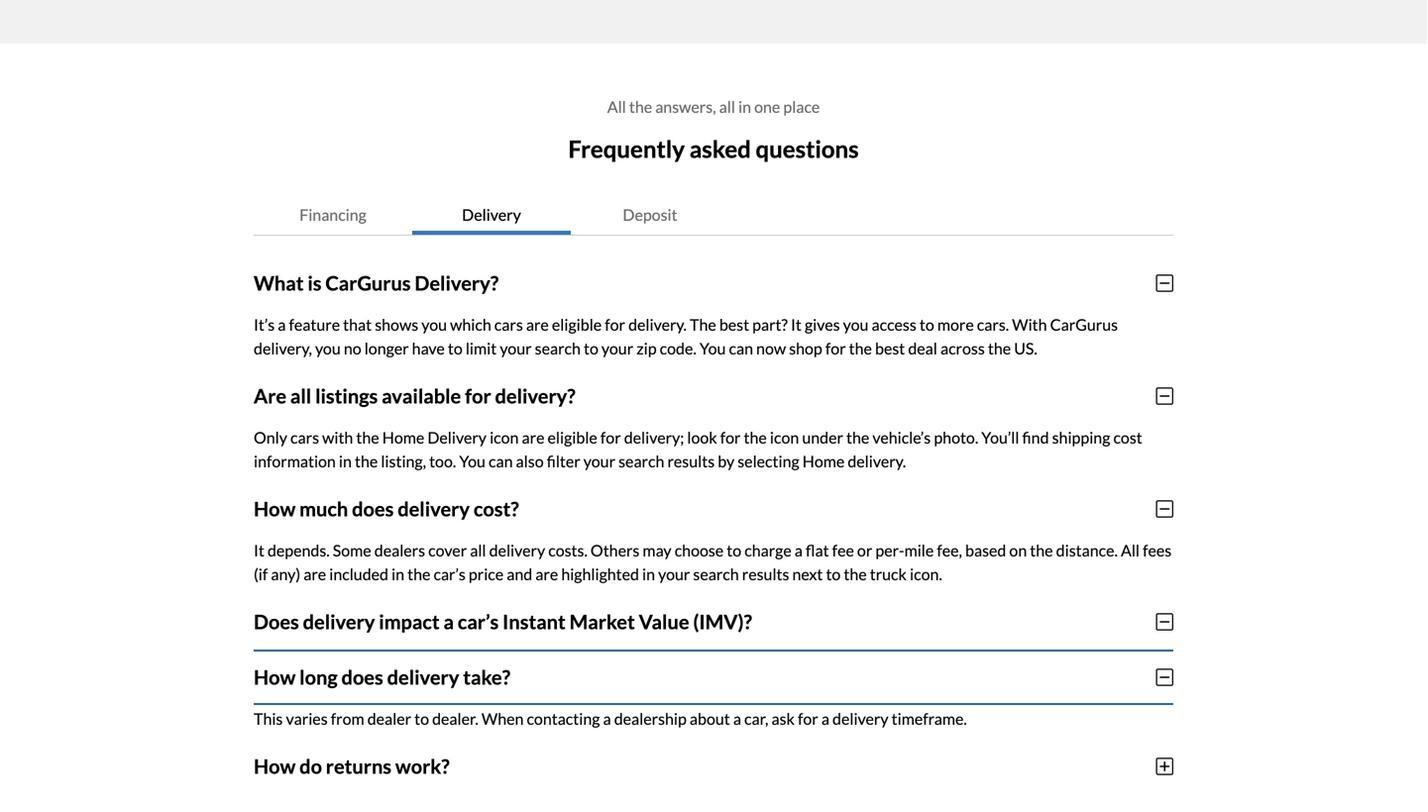 Task type: describe. For each thing, give the bounding box(es) containing it.
what is cargurus delivery?
[[254, 271, 499, 295]]

delivery inside only cars with the home delivery icon are eligible for delivery; look for the icon under the vehicle's photo. you'll find shipping cost information in the listing, too. you can also filter your search results by selecting home delivery.
[[428, 428, 487, 447]]

market
[[570, 610, 635, 634]]

search inside only cars with the home delivery icon are eligible for delivery; look for the icon under the vehicle's photo. you'll find shipping cost information in the listing, too. you can also filter your search results by selecting home delivery.
[[619, 452, 665, 471]]

highlighted
[[561, 565, 639, 584]]

are all listings available for delivery?
[[254, 384, 576, 408]]

listing,
[[381, 452, 426, 471]]

what is cargurus delivery? button
[[254, 256, 1174, 311]]

price
[[469, 565, 504, 584]]

eligible inside only cars with the home delivery icon are eligible for delivery; look for the icon under the vehicle's photo. you'll find shipping cost information in the listing, too. you can also filter your search results by selecting home delivery.
[[548, 428, 598, 447]]

the down access at the top
[[849, 339, 872, 358]]

minus square image inside what is cargurus delivery? dropdown button
[[1156, 273, 1174, 293]]

it inside 'it depends. some dealers cover all delivery costs. others may choose to charge a flat fee or per-mile fee, based on the distance. all fees (if any) are included in the car's price and are highlighted in your search results next to the truck icon.'
[[254, 541, 265, 560]]

how for how much does delivery cost?
[[254, 497, 296, 521]]

in left one
[[739, 97, 752, 116]]

charge
[[745, 541, 792, 560]]

your inside only cars with the home delivery icon are eligible for delivery; look for the icon under the vehicle's photo. you'll find shipping cost information in the listing, too. you can also filter your search results by selecting home delivery.
[[584, 452, 616, 471]]

deal
[[908, 339, 938, 358]]

answers,
[[655, 97, 716, 116]]

minus square image for for
[[1156, 386, 1174, 406]]

cars.
[[977, 315, 1009, 334]]

all inside 'it depends. some dealers cover all delivery costs. others may choose to charge a flat fee or per-mile fee, based on the distance. all fees (if any) are included in the car's price and are highlighted in your search results next to the truck icon.'
[[1121, 541, 1140, 560]]

asked
[[690, 135, 751, 163]]

delivery?
[[495, 384, 576, 408]]

also
[[516, 452, 544, 471]]

plus square image
[[1156, 757, 1174, 777]]

shop
[[789, 339, 823, 358]]

under
[[802, 428, 844, 447]]

take?
[[463, 666, 511, 690]]

does delivery impact a car's instant market value (imv)?
[[254, 610, 752, 634]]

is
[[308, 271, 322, 295]]

your right limit
[[500, 339, 532, 358]]

available
[[382, 384, 461, 408]]

any)
[[271, 565, 301, 584]]

from
[[331, 710, 364, 729]]

dealer
[[367, 710, 411, 729]]

delivery inside tab
[[462, 205, 521, 224]]

(if
[[254, 565, 268, 584]]

0 horizontal spatial you
[[315, 339, 341, 358]]

your left zip
[[602, 339, 634, 358]]

across
[[941, 339, 985, 358]]

listings
[[315, 384, 378, 408]]

delivery up dealer.
[[387, 666, 459, 690]]

look
[[687, 428, 717, 447]]

distance.
[[1056, 541, 1118, 560]]

place
[[784, 97, 820, 116]]

fee
[[832, 541, 854, 560]]

results inside 'it depends. some dealers cover all delivery costs. others may choose to charge a flat fee or per-mile fee, based on the distance. all fees (if any) are included in the car's price and are highlighted in your search results next to the truck icon.'
[[742, 565, 790, 584]]

some
[[333, 541, 371, 560]]

financing tab
[[254, 195, 412, 235]]

feature
[[289, 315, 340, 334]]

and
[[507, 565, 533, 584]]

how for how long does delivery take?
[[254, 666, 296, 690]]

are inside it's a feature that shows you which cars are eligible for delivery. the best part? it gives you access to more cars. with cargurus delivery, you no longer have to limit your search to your zip code. you can now shop for the best deal across the us.
[[526, 315, 549, 334]]

have
[[412, 339, 445, 358]]

do
[[300, 755, 322, 779]]

for left the
[[605, 315, 626, 334]]

based
[[966, 541, 1007, 560]]

fees
[[1143, 541, 1172, 560]]

questions
[[756, 135, 859, 163]]

dealership
[[614, 710, 687, 729]]

deposit
[[623, 205, 678, 224]]

how long does delivery take? button
[[254, 650, 1174, 706]]

flat
[[806, 541, 829, 560]]

does for long
[[342, 666, 383, 690]]

this varies from dealer to dealer. when contacting a dealership about a car, ask for a delivery timeframe.
[[254, 710, 967, 729]]

to up deal
[[920, 315, 935, 334]]

1 horizontal spatial you
[[422, 315, 447, 334]]

for left delivery;
[[601, 428, 621, 447]]

impact
[[379, 610, 440, 634]]

a inside it's a feature that shows you which cars are eligible for delivery. the best part? it gives you access to more cars. with cargurus delivery, you no longer have to limit your search to your zip code. you can now shop for the best deal across the us.
[[278, 315, 286, 334]]

for up 'by'
[[720, 428, 741, 447]]

value
[[639, 610, 690, 634]]

a right ask
[[822, 710, 830, 729]]

financing
[[300, 205, 367, 224]]

selecting
[[738, 452, 800, 471]]

cost
[[1114, 428, 1143, 447]]

how long does delivery take?
[[254, 666, 511, 690]]

you'll
[[982, 428, 1020, 447]]

shipping
[[1052, 428, 1111, 447]]

a left car,
[[733, 710, 741, 729]]

1 icon from the left
[[490, 428, 519, 447]]

returns
[[326, 755, 392, 779]]

frequently
[[568, 135, 685, 163]]

icon.
[[910, 565, 943, 584]]

to right next
[[826, 565, 841, 584]]

how much does delivery cost? button
[[254, 482, 1174, 537]]

to left charge
[[727, 541, 742, 560]]

cars inside only cars with the home delivery icon are eligible for delivery; look for the icon under the vehicle's photo. you'll find shipping cost information in the listing, too. you can also filter your search results by selecting home delivery.
[[291, 428, 319, 447]]

choose
[[675, 541, 724, 560]]

for inside dropdown button
[[465, 384, 491, 408]]

how for how do returns work?
[[254, 755, 296, 779]]

search inside it's a feature that shows you which cars are eligible for delivery. the best part? it gives you access to more cars. with cargurus delivery, you no longer have to limit your search to your zip code. you can now shop for the best deal across the us.
[[535, 339, 581, 358]]

in down may
[[642, 565, 655, 584]]

by
[[718, 452, 735, 471]]

access
[[872, 315, 917, 334]]

long
[[300, 666, 338, 690]]

delivery tab
[[412, 195, 571, 235]]

the down cars.
[[988, 339, 1011, 358]]

what
[[254, 271, 304, 295]]

mile
[[905, 541, 934, 560]]

more
[[938, 315, 974, 334]]

the left listing,
[[355, 452, 378, 471]]

are right 'and'
[[536, 565, 558, 584]]

cars inside it's a feature that shows you which cars are eligible for delivery. the best part? it gives you access to more cars. with cargurus delivery, you no longer have to limit your search to your zip code. you can now shop for the best deal across the us.
[[494, 315, 523, 334]]

this
[[254, 710, 283, 729]]

deposit tab
[[571, 195, 730, 235]]

zip
[[637, 339, 657, 358]]

cover
[[428, 541, 467, 560]]

does delivery impact a car's instant market value (imv)? button
[[254, 595, 1174, 650]]

per-
[[876, 541, 905, 560]]

with
[[322, 428, 353, 447]]

it inside it's a feature that shows you which cars are eligible for delivery. the best part? it gives you access to more cars. with cargurus delivery, you no longer have to limit your search to your zip code. you can now shop for the best deal across the us.
[[791, 315, 802, 334]]

delivery;
[[624, 428, 684, 447]]

the right on
[[1030, 541, 1053, 560]]

the right under
[[847, 428, 870, 447]]

now
[[756, 339, 786, 358]]

photo.
[[934, 428, 979, 447]]

no
[[344, 339, 361, 358]]

us.
[[1014, 339, 1038, 358]]



Task type: vqa. For each thing, say whether or not it's contained in the screenshot.
cover
yes



Task type: locate. For each thing, give the bounding box(es) containing it.
minus square image up fees
[[1156, 499, 1174, 519]]

are all listings available for delivery? button
[[254, 369, 1174, 424]]

delivery up cover
[[398, 497, 470, 521]]

the up selecting
[[744, 428, 767, 447]]

2 vertical spatial minus square image
[[1156, 668, 1174, 688]]

it up (if
[[254, 541, 265, 560]]

minus square image down fees
[[1156, 612, 1174, 632]]

0 vertical spatial search
[[535, 339, 581, 358]]

0 vertical spatial delivery
[[462, 205, 521, 224]]

0 vertical spatial home
[[382, 428, 425, 447]]

can inside only cars with the home delivery icon are eligible for delivery; look for the icon under the vehicle's photo. you'll find shipping cost information in the listing, too. you can also filter your search results by selecting home delivery.
[[489, 452, 513, 471]]

delivery down 'included'
[[303, 610, 375, 634]]

you
[[422, 315, 447, 334], [843, 315, 869, 334], [315, 339, 341, 358]]

only
[[254, 428, 287, 447]]

minus square image
[[1156, 499, 1174, 519], [1156, 612, 1174, 632]]

only cars with the home delivery icon are eligible for delivery; look for the icon under the vehicle's photo. you'll find shipping cost information in the listing, too. you can also filter your search results by selecting home delivery.
[[254, 428, 1143, 471]]

delivery
[[462, 205, 521, 224], [428, 428, 487, 447]]

1 vertical spatial can
[[489, 452, 513, 471]]

a left the flat
[[795, 541, 803, 560]]

results down look
[[668, 452, 715, 471]]

all inside "are all listings available for delivery?" dropdown button
[[290, 384, 312, 408]]

1 horizontal spatial all
[[1121, 541, 1140, 560]]

a inside dropdown button
[[444, 610, 454, 634]]

1 horizontal spatial all
[[470, 541, 486, 560]]

you down the
[[700, 339, 726, 358]]

in down dealers
[[392, 565, 405, 584]]

car's
[[434, 565, 466, 584], [458, 610, 499, 634]]

3 how from the top
[[254, 755, 296, 779]]

or
[[857, 541, 873, 560]]

0 vertical spatial does
[[352, 497, 394, 521]]

car's down price at the bottom left of the page
[[458, 610, 499, 634]]

1 horizontal spatial home
[[803, 452, 845, 471]]

0 vertical spatial how
[[254, 497, 296, 521]]

your inside 'it depends. some dealers cover all delivery costs. others may choose to charge a flat fee or per-mile fee, based on the distance. all fees (if any) are included in the car's price and are highlighted in your search results next to the truck icon.'
[[658, 565, 690, 584]]

are inside only cars with the home delivery icon are eligible for delivery; look for the icon under the vehicle's photo. you'll find shipping cost information in the listing, too. you can also filter your search results by selecting home delivery.
[[522, 428, 545, 447]]

the right with
[[356, 428, 379, 447]]

the
[[690, 315, 717, 334]]

can inside it's a feature that shows you which cars are eligible for delivery. the best part? it gives you access to more cars. with cargurus delivery, you no longer have to limit your search to your zip code. you can now shop for the best deal across the us.
[[729, 339, 753, 358]]

1 horizontal spatial can
[[729, 339, 753, 358]]

icon up selecting
[[770, 428, 799, 447]]

2 horizontal spatial you
[[843, 315, 869, 334]]

delivery up 'and'
[[489, 541, 545, 560]]

2 vertical spatial how
[[254, 755, 296, 779]]

0 vertical spatial minus square image
[[1156, 273, 1174, 293]]

cargurus
[[326, 271, 411, 295], [1050, 315, 1118, 334]]

0 vertical spatial can
[[729, 339, 753, 358]]

tab list containing financing
[[254, 195, 1174, 236]]

about
[[690, 710, 730, 729]]

1 vertical spatial delivery.
[[848, 452, 906, 471]]

tab list
[[254, 195, 1174, 236]]

filter
[[547, 452, 581, 471]]

0 horizontal spatial all
[[290, 384, 312, 408]]

minus square image inside how long does delivery take? dropdown button
[[1156, 668, 1174, 688]]

dealers
[[374, 541, 425, 560]]

does right long
[[342, 666, 383, 690]]

next
[[793, 565, 823, 584]]

0 vertical spatial cars
[[494, 315, 523, 334]]

delivery. down vehicle's
[[848, 452, 906, 471]]

all up price at the bottom left of the page
[[470, 541, 486, 560]]

how do returns work? button
[[254, 739, 1174, 795]]

1 vertical spatial minus square image
[[1156, 386, 1174, 406]]

minus square image inside does delivery impact a car's instant market value (imv)? dropdown button
[[1156, 612, 1174, 632]]

3 minus square image from the top
[[1156, 668, 1174, 688]]

are up also
[[522, 428, 545, 447]]

0 horizontal spatial search
[[535, 339, 581, 358]]

it depends. some dealers cover all delivery costs. others may choose to charge a flat fee or per-mile fee, based on the distance. all fees (if any) are included in the car's price and are highlighted in your search results next to the truck icon.
[[254, 541, 1172, 584]]

how
[[254, 497, 296, 521], [254, 666, 296, 690], [254, 755, 296, 779]]

1 vertical spatial minus square image
[[1156, 612, 1174, 632]]

delivery,
[[254, 339, 312, 358]]

icon up also
[[490, 428, 519, 447]]

ask
[[772, 710, 795, 729]]

0 vertical spatial results
[[668, 452, 715, 471]]

the up frequently
[[629, 97, 652, 116]]

contacting
[[527, 710, 600, 729]]

can left also
[[489, 452, 513, 471]]

0 horizontal spatial it
[[254, 541, 265, 560]]

may
[[643, 541, 672, 560]]

results
[[668, 452, 715, 471], [742, 565, 790, 584]]

0 horizontal spatial delivery.
[[629, 315, 687, 334]]

1 vertical spatial eligible
[[548, 428, 598, 447]]

1 minus square image from the top
[[1156, 273, 1174, 293]]

1 vertical spatial search
[[619, 452, 665, 471]]

to right 'dealer'
[[415, 710, 429, 729]]

it's a feature that shows you which cars are eligible for delivery. the best part? it gives you access to more cars. with cargurus delivery, you no longer have to limit your search to your zip code. you can now shop for the best deal across the us.
[[254, 315, 1118, 358]]

0 horizontal spatial can
[[489, 452, 513, 471]]

for down limit
[[465, 384, 491, 408]]

cargurus inside it's a feature that shows you which cars are eligible for delivery. the best part? it gives you access to more cars. with cargurus delivery, you no longer have to limit your search to your zip code. you can now shop for the best deal across the us.
[[1050, 315, 1118, 334]]

minus square image inside "are all listings available for delivery?" dropdown button
[[1156, 386, 1174, 406]]

a inside 'it depends. some dealers cover all delivery costs. others may choose to charge a flat fee or per-mile fee, based on the distance. all fees (if any) are included in the car's price and are highlighted in your search results next to the truck icon.'
[[795, 541, 803, 560]]

cargurus up that
[[326, 271, 411, 295]]

2 horizontal spatial all
[[719, 97, 736, 116]]

which
[[450, 315, 491, 334]]

to left limit
[[448, 339, 463, 358]]

delivery. inside it's a feature that shows you which cars are eligible for delivery. the best part? it gives you access to more cars. with cargurus delivery, you no longer have to limit your search to your zip code. you can now shop for the best deal across the us.
[[629, 315, 687, 334]]

the down dealers
[[408, 565, 431, 584]]

find
[[1023, 428, 1049, 447]]

2 vertical spatial all
[[470, 541, 486, 560]]

minus square image inside how much does delivery cost? dropdown button
[[1156, 499, 1174, 519]]

1 horizontal spatial icon
[[770, 428, 799, 447]]

0 vertical spatial all
[[607, 97, 626, 116]]

0 horizontal spatial results
[[668, 452, 715, 471]]

how up this
[[254, 666, 296, 690]]

best down access at the top
[[875, 339, 905, 358]]

how do returns work?
[[254, 755, 450, 779]]

search up delivery?
[[535, 339, 581, 358]]

1 minus square image from the top
[[1156, 499, 1174, 519]]

that
[[343, 315, 372, 334]]

delivery?
[[415, 271, 499, 295]]

minus square image for does delivery impact a car's instant market value (imv)?
[[1156, 612, 1174, 632]]

0 horizontal spatial cargurus
[[326, 271, 411, 295]]

0 vertical spatial best
[[720, 315, 750, 334]]

1 vertical spatial cars
[[291, 428, 319, 447]]

your down may
[[658, 565, 690, 584]]

1 vertical spatial all
[[290, 384, 312, 408]]

code.
[[660, 339, 697, 358]]

a
[[278, 315, 286, 334], [795, 541, 803, 560], [444, 610, 454, 634], [603, 710, 611, 729], [733, 710, 741, 729], [822, 710, 830, 729]]

1 horizontal spatial it
[[791, 315, 802, 334]]

home up listing,
[[382, 428, 425, 447]]

are down the "depends."
[[304, 565, 326, 584]]

how left do
[[254, 755, 296, 779]]

car's inside dropdown button
[[458, 610, 499, 634]]

home
[[382, 428, 425, 447], [803, 452, 845, 471]]

1 vertical spatial does
[[342, 666, 383, 690]]

2 minus square image from the top
[[1156, 386, 1174, 406]]

home down under
[[803, 452, 845, 471]]

2 how from the top
[[254, 666, 296, 690]]

1 horizontal spatial cargurus
[[1050, 315, 1118, 334]]

one
[[755, 97, 781, 116]]

search down choose
[[693, 565, 739, 584]]

0 horizontal spatial you
[[459, 452, 486, 471]]

eligible
[[552, 315, 602, 334], [548, 428, 598, 447]]

varies
[[286, 710, 328, 729]]

all right are
[[290, 384, 312, 408]]

work?
[[395, 755, 450, 779]]

you up have on the left of the page
[[422, 315, 447, 334]]

for down gives
[[826, 339, 846, 358]]

the down or
[[844, 565, 867, 584]]

does up "some"
[[352, 497, 394, 521]]

2 icon from the left
[[770, 428, 799, 447]]

car,
[[745, 710, 769, 729]]

you right too.
[[459, 452, 486, 471]]

(imv)?
[[693, 610, 752, 634]]

1 vertical spatial how
[[254, 666, 296, 690]]

delivery up delivery?
[[462, 205, 521, 224]]

0 vertical spatial it
[[791, 315, 802, 334]]

minus square image for how much does delivery cost?
[[1156, 499, 1174, 519]]

1 vertical spatial you
[[459, 452, 486, 471]]

search inside 'it depends. some dealers cover all delivery costs. others may choose to charge a flat fee or per-mile fee, based on the distance. all fees (if any) are included in the car's price and are highlighted in your search results next to the truck icon.'
[[693, 565, 739, 584]]

in inside only cars with the home delivery icon are eligible for delivery; look for the icon under the vehicle's photo. you'll find shipping cost information in the listing, too. you can also filter your search results by selecting home delivery.
[[339, 452, 352, 471]]

are right which
[[526, 315, 549, 334]]

you right gives
[[843, 315, 869, 334]]

1 vertical spatial results
[[742, 565, 790, 584]]

costs.
[[548, 541, 588, 560]]

search down delivery;
[[619, 452, 665, 471]]

frequently asked questions
[[568, 135, 859, 163]]

you inside it's a feature that shows you which cars are eligible for delivery. the best part? it gives you access to more cars. with cargurus delivery, you no longer have to limit your search to your zip code. you can now shop for the best deal across the us.
[[700, 339, 726, 358]]

1 vertical spatial all
[[1121, 541, 1140, 560]]

eligible up delivery?
[[552, 315, 602, 334]]

car's down cover
[[434, 565, 466, 584]]

1 horizontal spatial delivery.
[[848, 452, 906, 471]]

how up the "depends."
[[254, 497, 296, 521]]

minus square image for take?
[[1156, 668, 1174, 688]]

results down charge
[[742, 565, 790, 584]]

cargurus right with
[[1050, 315, 1118, 334]]

1 how from the top
[[254, 497, 296, 521]]

1 vertical spatial delivery
[[428, 428, 487, 447]]

delivery. inside only cars with the home delivery icon are eligible for delivery; look for the icon under the vehicle's photo. you'll find shipping cost information in the listing, too. you can also filter your search results by selecting home delivery.
[[848, 452, 906, 471]]

are
[[254, 384, 287, 408]]

part?
[[753, 315, 788, 334]]

all inside 'it depends. some dealers cover all delivery costs. others may choose to charge a flat fee or per-mile fee, based on the distance. all fees (if any) are included in the car's price and are highlighted in your search results next to the truck icon.'
[[470, 541, 486, 560]]

1 vertical spatial car's
[[458, 610, 499, 634]]

shows
[[375, 315, 419, 334]]

icon
[[490, 428, 519, 447], [770, 428, 799, 447]]

1 horizontal spatial you
[[700, 339, 726, 358]]

instant
[[503, 610, 566, 634]]

fee,
[[937, 541, 963, 560]]

minus square image
[[1156, 273, 1174, 293], [1156, 386, 1174, 406], [1156, 668, 1174, 688]]

0 vertical spatial eligible
[[552, 315, 602, 334]]

2 minus square image from the top
[[1156, 612, 1174, 632]]

0 vertical spatial all
[[719, 97, 736, 116]]

delivery up too.
[[428, 428, 487, 447]]

1 horizontal spatial results
[[742, 565, 790, 584]]

0 horizontal spatial best
[[720, 315, 750, 334]]

0 horizontal spatial cars
[[291, 428, 319, 447]]

a right the it's
[[278, 315, 286, 334]]

0 horizontal spatial home
[[382, 428, 425, 447]]

when
[[482, 710, 524, 729]]

does for much
[[352, 497, 394, 521]]

results inside only cars with the home delivery icon are eligible for delivery; look for the icon under the vehicle's photo. you'll find shipping cost information in the listing, too. you can also filter your search results by selecting home delivery.
[[668, 452, 715, 471]]

you left no
[[315, 339, 341, 358]]

with
[[1012, 315, 1047, 334]]

others
[[591, 541, 640, 560]]

1 horizontal spatial search
[[619, 452, 665, 471]]

to left zip
[[584, 339, 599, 358]]

0 vertical spatial car's
[[434, 565, 466, 584]]

1 vertical spatial best
[[875, 339, 905, 358]]

included
[[329, 565, 389, 584]]

in down with
[[339, 452, 352, 471]]

0 vertical spatial cargurus
[[326, 271, 411, 295]]

delivery inside 'it depends. some dealers cover all delivery costs. others may choose to charge a flat fee or per-mile fee, based on the distance. all fees (if any) are included in the car's price and are highlighted in your search results next to the truck icon.'
[[489, 541, 545, 560]]

0 vertical spatial minus square image
[[1156, 499, 1174, 519]]

can left now
[[729, 339, 753, 358]]

your
[[500, 339, 532, 358], [602, 339, 634, 358], [584, 452, 616, 471], [658, 565, 690, 584]]

all
[[719, 97, 736, 116], [290, 384, 312, 408], [470, 541, 486, 560]]

it's
[[254, 315, 275, 334]]

1 horizontal spatial cars
[[494, 315, 523, 334]]

eligible up filter
[[548, 428, 598, 447]]

cost?
[[474, 497, 519, 521]]

0 horizontal spatial icon
[[490, 428, 519, 447]]

longer
[[365, 339, 409, 358]]

1 vertical spatial it
[[254, 541, 265, 560]]

it up shop
[[791, 315, 802, 334]]

cars up the information
[[291, 428, 319, 447]]

does
[[254, 610, 299, 634]]

too.
[[429, 452, 456, 471]]

delivery. up zip
[[629, 315, 687, 334]]

best right the
[[720, 315, 750, 334]]

best
[[720, 315, 750, 334], [875, 339, 905, 358]]

your right filter
[[584, 452, 616, 471]]

you
[[700, 339, 726, 358], [459, 452, 486, 471]]

0 vertical spatial you
[[700, 339, 726, 358]]

all left one
[[719, 97, 736, 116]]

eligible inside it's a feature that shows you which cars are eligible for delivery. the best part? it gives you access to more cars. with cargurus delivery, you no longer have to limit your search to your zip code. you can now shop for the best deal across the us.
[[552, 315, 602, 334]]

2 vertical spatial search
[[693, 565, 739, 584]]

0 horizontal spatial all
[[607, 97, 626, 116]]

for right ask
[[798, 710, 819, 729]]

all left fees
[[1121, 541, 1140, 560]]

can
[[729, 339, 753, 358], [489, 452, 513, 471]]

delivery left timeframe.
[[833, 710, 889, 729]]

a right impact on the left bottom
[[444, 610, 454, 634]]

are
[[526, 315, 549, 334], [522, 428, 545, 447], [304, 565, 326, 584], [536, 565, 558, 584]]

1 horizontal spatial best
[[875, 339, 905, 358]]

it
[[791, 315, 802, 334], [254, 541, 265, 560]]

cargurus inside dropdown button
[[326, 271, 411, 295]]

1 vertical spatial cargurus
[[1050, 315, 1118, 334]]

car's inside 'it depends. some dealers cover all delivery costs. others may choose to charge a flat fee or per-mile fee, based on the distance. all fees (if any) are included in the car's price and are highlighted in your search results next to the truck icon.'
[[434, 565, 466, 584]]

cars up limit
[[494, 315, 523, 334]]

all up frequently
[[607, 97, 626, 116]]

vehicle's
[[873, 428, 931, 447]]

delivery.
[[629, 315, 687, 334], [848, 452, 906, 471]]

2 horizontal spatial search
[[693, 565, 739, 584]]

a left dealership
[[603, 710, 611, 729]]

1 vertical spatial home
[[803, 452, 845, 471]]

you inside only cars with the home delivery icon are eligible for delivery; look for the icon under the vehicle's photo. you'll find shipping cost information in the listing, too. you can also filter your search results by selecting home delivery.
[[459, 452, 486, 471]]

cars
[[494, 315, 523, 334], [291, 428, 319, 447]]

0 vertical spatial delivery.
[[629, 315, 687, 334]]

truck
[[870, 565, 907, 584]]



